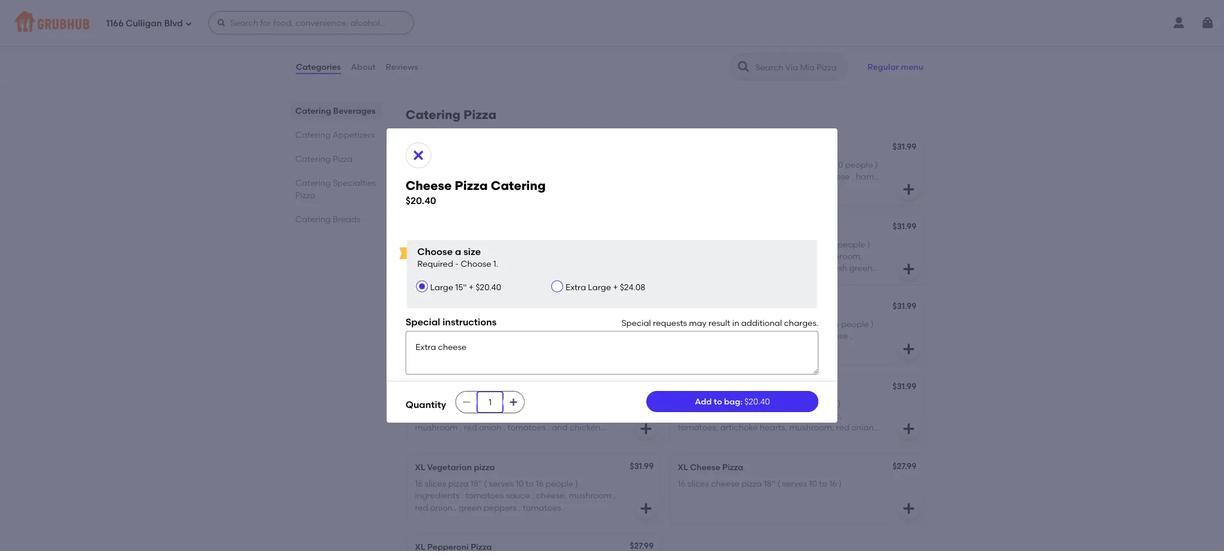 Task type: describe. For each thing, give the bounding box(es) containing it.
pizza inside 16 slices pizza 18'' ( serves 10 to 16 people ) ingredients : tomatoes sauce , cheese, mushroom , red onion , green peppers , tomatoes.
[[448, 479, 469, 489]]

+ for $20.40
[[469, 282, 474, 292]]

blvd
[[164, 18, 183, 29]]

people inside 16 slices spicy chicken 18'' ( serves 10 to 16 people ) ingredients : chipotle spicy sauce , cheese , mushroom , red onion , tomatoes , and chicken marinated with chipotle sauce .
[[579, 399, 606, 409]]

pizza inside 16 slices hawaiian pizza  18" ( serves 6 to 10 people ) ingredients : tomatoes sauce , extra cheese , ham , pineapple .
[[751, 159, 771, 169]]

10 inside 16 slices hawaiian pizza  18" ( serves 6 to 10 people ) ingredients : tomatoes sauce , extra cheese , ham , pineapple .
[[835, 159, 843, 169]]

16 slices combination pizza 18'' serves ( 6 to 10 people ) ingredients : tomatoes sauce , salami linguica , mushroom,green peppers black olives and sausage .
[[415, 239, 621, 285]]

people inside the 16 slices italiana pizza 18'' ( serves 6 to 10 people ) ingredients : garlic sauce , cheese , mushroom, tomatoes ,sausage , and topped with fresh green onion .
[[838, 239, 865, 249]]

1 vertical spatial pepperoni
[[427, 303, 469, 313]]

10 inside 16 slices spicy chicken 18'' ( serves 10 to 16 people ) ingredients : chipotle spicy sauce , cheese , mushroom , red onion , tomatoes , and chicken marinated with chipotle sauce .
[[549, 399, 557, 409]]

with inside 16 slices spicy chicken 18'' ( serves 10 to 16 people ) ingredients : chipotle spicy sauce , cheese , mushroom , red onion , tomatoes , and chicken marinated with chipotle sauce .
[[459, 435, 476, 445]]

chicken for chicken
[[717, 303, 750, 313]]

about button
[[350, 46, 376, 88]]

combination
[[448, 239, 499, 249]]

( inside 16 slices combination pizza 18'' serves ( 6 to 10 people ) ingredients : tomatoes sauce , salami linguica , mushroom,green peppers black olives and sausage .
[[564, 239, 567, 249]]

24
[[820, 54, 829, 64]]

$39.99
[[629, 37, 654, 47]]

. inside 16 slices pizza 18'' ( serves 10 to 16 people ) ingredients : pesto sauce , cheese . garlic, tomatoes, artichoke hearts, mushroom, red onion and chicken
[[813, 411, 815, 421]]

regular
[[868, 62, 899, 72]]

cheese pizza catering button
[[408, 135, 661, 205]]

) inside 16 slices spicy chicken 18'' ( serves 10 to 16 people ) ingredients : chipotle spicy sauce , cheese , mushroom , red onion , tomatoes , and chicken marinated with chipotle sauce .
[[608, 399, 611, 409]]

extra inside 16 slices hawaiian pizza  18" ( serves 6 to 10 people ) ingredients : tomatoes sauce , extra cheese , ham , pineapple .
[[799, 171, 819, 181]]

sauce inside 16 slices pizza 18'' ( serves 10 to 16 people ) ingredients : tomatoes sauce , cheese, mushroom , red onion , green peppers , tomatoes.
[[506, 491, 530, 501]]

mushroom inside 16 slices pizza 18'' ( serves 10 to 16 people ) ingredients : tomatoes sauce , cheese, mushroom , red onion , green peppers , tomatoes.
[[569, 491, 612, 501]]

18'' inside the 16 slices italiana pizza 18'' ( serves 6 to 10 people ) ingredients : garlic sauce , cheese , mushroom, tomatoes ,sausage , and topped with fresh green onion .
[[765, 239, 777, 249]]

and inside 16 slices pizza 18'' ( serves 10 to 16 people ) ingredients : pesto sauce , cheese . garlic, tomatoes, artichoke hearts, mushroom, red onion and chicken
[[678, 435, 694, 445]]

onion inside 16 slices chicken pizza 18'' ( serves 10 to 16 people ) ingredients : garlic sauce , cilantro . cheese , mushroom , red onion and chicken .
[[742, 343, 764, 353]]

xl pepperoni blast
[[415, 303, 491, 313]]

pepperoni
[[478, 319, 519, 329]]

: for spicy
[[462, 411, 464, 421]]

catering beverages
[[295, 106, 376, 116]]

1.
[[493, 259, 498, 269]]

mia
[[771, 303, 786, 313]]

$20.40 for 15"
[[476, 282, 501, 292]]

pizza right vegetarian
[[474, 462, 495, 472]]

black
[[558, 263, 580, 273]]

-
[[455, 259, 459, 269]]

onion inside 16 slices pizza 18'' ( serves 10 to 16 people ) ingredients : tomatoes sauce , cheese, mushroom , red onion , green peppers , tomatoes.
[[430, 503, 453, 513]]

marinated
[[415, 435, 457, 445]]

pizza inside "cheese pizza catering $20.40"
[[455, 178, 488, 193]]

cheese pizza catering $20.40
[[406, 178, 546, 207]]

ingredients inside 16 slices pizza 18'' ( serves 10 to 16 people ) ingredients : tomatoes sauce , cheese, mushroom , red onion , green peppers , tomatoes.
[[415, 491, 460, 501]]

10 inside 16 slices pizza 18'' ( serves 10 to 16 people ) ingredients : pesto sauce , cheese . garlic, tomatoes, artichoke hearts, mushroom, red onion and chicken
[[779, 399, 787, 409]]

1 large from the left
[[430, 282, 453, 292]]

ingredients for chicken
[[678, 331, 722, 341]]

catering appetizers tab
[[295, 128, 377, 141]]

catering appetizers
[[295, 130, 375, 140]]

catering specialties pizza
[[295, 178, 376, 200]]

tomatoes.
[[523, 503, 563, 513]]

1 vertical spatial choose
[[461, 259, 491, 269]]

catering inside catering appetizers tab
[[295, 130, 331, 140]]

regular menu
[[868, 62, 924, 72]]

15"
[[455, 282, 467, 292]]

tomatoes inside 16 slices combination pizza 18'' serves ( 6 to 10 people ) ingredients : tomatoes sauce , salami linguica , mushroom,green peppers black olives and sausage .
[[500, 251, 539, 261]]

18'' inside 16 slices pizza 18'' ( serves 10 to 16 people ) ingredients : tomatoes sauce , cheese, mushroom , red onion , green peppers , tomatoes.
[[471, 479, 482, 489]]

2 vertical spatial cheese
[[690, 462, 720, 472]]

menu
[[901, 62, 924, 72]]

culligan
[[126, 18, 162, 29]]

serves inside 16 slices hawaiian pizza  18" ( serves 6 to 10 people ) ingredients : tomatoes sauce , extra cheese , ham , pineapple .
[[792, 159, 816, 169]]

and inside 16 slices spicy chicken 18'' ( serves 10 to 16 people ) ingredients : chipotle spicy sauce , cheese , mushroom , red onion , tomatoes , and chicken marinated with chipotle sauce .
[[552, 423, 568, 433]]

slices inside 16 slices double pepperoni with extra cheese 18'' ( serves 10 to 16 people )
[[425, 319, 446, 329]]

pizza up cheese pizza catering
[[464, 107, 497, 122]]

Search Via Mia Pizza search field
[[754, 62, 844, 73]]

in
[[732, 318, 739, 328]]

sauce inside the 16 slices italiana pizza 18'' ( serves 6 to 10 people ) ingredients : garlic sauce , cheese , mushroom, tomatoes ,sausage , and topped with fresh green onion .
[[753, 251, 777, 261]]

16 slices italiana pizza 18'' ( serves 6 to 10 people ) ingredients : garlic sauce , cheese , mushroom, tomatoes ,sausage , and topped with fresh green onion .
[[678, 239, 873, 285]]

( inside 16 slices pizza 18'' ( serves 10 to 16 people ) ingredients : pesto sauce , cheese . garlic, tomatoes, artichoke hearts, mushroom, red onion and chicken
[[747, 399, 750, 409]]

0 vertical spatial pepperoni
[[415, 38, 457, 48]]

10 inside 16 slices combination pizza 18'' serves ( 6 to 10 people ) ingredients : tomatoes sauce , salami linguica , mushroom,green peppers black olives and sausage .
[[586, 239, 594, 249]]

appetizers
[[333, 130, 375, 140]]

catering inside "catering beverages" tab
[[295, 106, 331, 116]]

xl for xl cheese pizza
[[678, 462, 688, 472]]

cheese inside 16 slices pizza 18'' ( serves 10 to 16 people ) ingredients : pesto sauce , cheese . garlic, tomatoes, artichoke hearts, mushroom, red onion and chicken
[[783, 411, 811, 421]]

ham
[[856, 171, 874, 181]]

. inside 16 slices hawaiian pizza  18" ( serves 6 to 10 people ) ingredients : tomatoes sauce , extra cheese , ham , pineapple .
[[720, 183, 722, 193]]

and inside 16 slices chicken pizza 18'' ( serves 10 to 16 people ) ingredients : garlic sauce , cilantro . cheese , mushroom , red onion and chicken .
[[766, 343, 782, 353]]

slices for onion
[[425, 479, 446, 489]]

mushroom inside 16 slices chicken pizza 18'' ( serves 10 to 16 people ) ingredients : garlic sauce , cilantro . cheese , mushroom , red onion and chicken .
[[678, 343, 721, 353]]

may
[[689, 318, 707, 328]]

regular menu button
[[862, 54, 929, 80]]

topped
[[778, 263, 807, 273]]

18'' inside 16 slices spicy chicken 18'' ( serves 10 to 16 people ) ingredients : chipotle spicy sauce , cheese , mushroom , red onion , tomatoes , and chicken marinated with chipotle sauce .
[[504, 399, 515, 409]]

peppers inside 16 slices pizza 18'' ( serves 10 to 16 people ) ingredients : tomatoes sauce , cheese, mushroom , red onion , green peppers , tomatoes.
[[484, 503, 517, 513]]

16 slices pizza 18'' ( serves 10 to 16 people ) ingredients : pesto sauce , cheese . garlic, tomatoes, artichoke hearts, mushroom, red onion and chicken
[[678, 399, 874, 445]]

$27.99 inside button
[[630, 541, 654, 551]]

16 slices chicken pizza 18'' ( serves 10 to 16 people ) ingredients : garlic sauce , cilantro . cheese , mushroom , red onion and chicken .
[[678, 319, 874, 353]]

) inside the 16 slices italiana pizza 18'' ( serves 6 to 10 people ) ingredients : garlic sauce , cheese , mushroom, tomatoes ,sausage , and topped with fresh green onion .
[[867, 239, 870, 249]]

16 inside the 16 slices italiana pizza 18'' ( serves 6 to 10 people ) ingredients : garlic sauce , cheese , mushroom, tomatoes ,sausage , and topped with fresh green onion .
[[678, 239, 686, 249]]

to inside 16 slices pizza 18'' ( serves 10 to 16 people ) ingredients : pesto sauce , cheese . garlic, tomatoes, artichoke hearts, mushroom, red onion and chicken
[[789, 399, 797, 409]]

( left via in the right bottom of the page
[[752, 303, 755, 313]]

garlic for italiana
[[728, 251, 751, 261]]

xl for xl pesto chicken
[[678, 382, 688, 392]]

cheese inside 16 slices chicken pizza 18'' ( serves 10 to 16 people ) ingredients : garlic sauce , cilantro . cheese , mushroom , red onion and chicken .
[[820, 331, 848, 341]]

18'' inside 16 slices pizza 18'' ( serves 10 to 16 people ) ingredients : pesto sauce , cheese . garlic, tomatoes, artichoke hearts, mushroom, red onion and chicken
[[733, 399, 745, 409]]

( inside 16 slices double pepperoni with extra cheese 18'' ( serves 10 to 16 people )
[[606, 319, 609, 329]]

16 slices cheese pizza 18'' ( serves 10 to 16 )
[[678, 479, 842, 489]]

cheese inside 16 slices spicy chicken 18'' ( serves 10 to 16 people ) ingredients : chipotle spicy sauce , cheese , mushroom , red onion , tomatoes , and chicken marinated with chipotle sauce .
[[553, 411, 581, 421]]

svg image for 16 slices chicken pizza 18'' ( serves 10 to 16 people ) ingredients : garlic sauce , cilantro . cheese , mushroom , red onion and chicken .
[[902, 342, 916, 356]]

specialties
[[333, 178, 376, 188]]

16 slices spicy chicken 18'' ( serves 10 to 16 people ) ingredients : chipotle spicy sauce , cheese , mushroom , red onion , tomatoes , and chicken marinated with chipotle sauce .
[[415, 399, 611, 445]]

,sausage
[[718, 263, 754, 273]]

add to bag: $20.40
[[695, 397, 770, 407]]

$27.99 button
[[408, 534, 661, 551]]

catering beverages tab
[[295, 104, 377, 117]]

pepperoni sticks
[[415, 38, 481, 48]]

slices down xl cheese pizza
[[688, 479, 709, 489]]

to inside 16 slices spicy chicken 18'' ( serves 10 to 16 people ) ingredients : chipotle spicy sauce , cheese , mushroom , red onion , tomatoes , and chicken marinated with chipotle sauce .
[[559, 399, 567, 409]]

bacon
[[689, 54, 715, 64]]

16 slices combination pizza 18'' serves ( 6 to 10 people ) ingredients : tomatoes sauce , salami linguica , mushroom,green peppers black olives and sausage . button
[[408, 215, 661, 285]]

) inside 16 slices combination pizza 18'' serves ( 6 to 10 people ) ingredients : tomatoes sauce , salami linguica , mushroom,green peppers black olives and sausage .
[[445, 251, 448, 261]]

pizza inside tab
[[333, 154, 353, 164]]

$31.99 for 16 slices chicken pizza 18'' ( serves 10 to 16 people ) ingredients : garlic sauce , cilantro . cheese , mushroom , red onion and chicken .
[[893, 301, 917, 311]]

pizza inside the 16 slices italiana pizza 18'' ( serves 6 to 10 people ) ingredients : garlic sauce , cheese , mushroom, tomatoes ,sausage , and topped with fresh green onion .
[[743, 239, 764, 249]]

extra large + $24.08
[[566, 282, 645, 292]]

16 slices pizza 18'' ( serves 10 to 16 people ) ingredients : tomatoes sauce , cheese, mushroom , red onion , green peppers , tomatoes.
[[415, 479, 616, 513]]

add
[[695, 397, 712, 407]]

catering pizza inside tab
[[295, 154, 353, 164]]

) inside 16 slices chicken pizza 18'' ( serves 10 to 16 people ) ingredients : garlic sauce , cilantro . cheese , mushroom , red onion and chicken .
[[871, 319, 874, 329]]

sauce inside 16 slices hawaiian pizza  18" ( serves 6 to 10 people ) ingredients : tomatoes sauce , extra cheese , ham , pineapple .
[[769, 171, 793, 181]]

catering specialties pizza tab
[[295, 177, 377, 201]]

red inside 16 slices chicken pizza 18'' ( serves 10 to 16 people ) ingredients : garlic sauce , cilantro . cheese , mushroom , red onion and chicken .
[[727, 343, 740, 353]]

Input item quantity number field
[[477, 392, 503, 413]]

. right cilantro
[[816, 331, 818, 341]]

slices for ham
[[688, 159, 709, 169]]

a
[[455, 246, 461, 257]]

: for italiana
[[724, 251, 726, 261]]

about
[[351, 62, 376, 72]]

1 vertical spatial ranch
[[717, 54, 740, 64]]

chicken for pizza
[[719, 382, 752, 392]]

1166 culligan blvd
[[106, 18, 183, 29]]

to inside 16 slices double pepperoni with extra cheese 18'' ( serves 10 to 16 people )
[[452, 331, 460, 341]]

required
[[417, 259, 453, 269]]

cheese for cheese pizza catering
[[415, 143, 445, 153]]

catering inside 'catering pizza' tab
[[295, 154, 331, 164]]

$20.40 for to
[[745, 397, 770, 407]]

to inside 16 slices combination pizza 18'' serves ( 6 to 10 people ) ingredients : tomatoes sauce , salami linguica , mushroom,green peppers black olives and sausage .
[[575, 239, 584, 249]]

choose a size required - choose 1.
[[417, 246, 498, 269]]

cheese inside the 16 slices italiana pizza 18'' ( serves 6 to 10 people ) ingredients : garlic sauce , cheese , mushroom, tomatoes ,sausage , and topped with fresh green onion .
[[783, 251, 812, 261]]

to inside 16 slices hawaiian pizza  18" ( serves 6 to 10 people ) ingredients : tomatoes sauce , extra cheese , ham , pineapple .
[[825, 159, 833, 169]]

$31.99 for 16 slices double pepperoni with extra cheese 18'' ( serves 10 to 16 people )
[[630, 301, 654, 311]]

to inside the 16 slices italiana pizza 18'' ( serves 6 to 10 people ) ingredients : garlic sauce , cheese , mushroom, tomatoes ,sausage , and topped with fresh green onion .
[[818, 239, 826, 249]]

pesto
[[728, 411, 751, 421]]

$44.99
[[890, 37, 917, 47]]

salami
[[571, 251, 597, 261]]

svg image inside main navigation "navigation"
[[1201, 16, 1215, 30]]

tomatoes inside 16 slices hawaiian pizza  18" ( serves 6 to 10 people ) ingredients : tomatoes sauce , extra cheese , ham , pineapple .
[[728, 171, 767, 181]]

mushroom, inside 16 slices pizza 18'' ( serves 10 to 16 people ) ingredients : pesto sauce , cheese . garlic, tomatoes, artichoke hearts, mushroom, red onion and chicken
[[789, 423, 834, 433]]

chipotle
[[425, 382, 459, 392]]

linguica
[[415, 263, 447, 273]]

xl
[[415, 382, 423, 392]]

6 for tomatoes
[[811, 239, 816, 249]]

xl pesto chicken
[[678, 382, 752, 392]]

pizza inside the 'catering specialties pizza'
[[295, 190, 315, 200]]

: inside 16 slices pizza 18'' ( serves 10 to 16 people ) ingredients : tomatoes sauce , cheese, mushroom , red onion , green peppers , tomatoes.
[[462, 491, 464, 501]]

sauce inside 16 slices chicken pizza 18'' ( serves 10 to 16 people ) ingredients : garlic sauce , cilantro . cheese , mushroom , red onion and chicken .
[[753, 331, 777, 341]]

sauce inside 16 slices pizza 18'' ( serves 10 to 16 people ) ingredients : pesto sauce , cheese . garlic, tomatoes, artichoke hearts, mushroom, red onion and chicken
[[753, 411, 777, 421]]

cheese,
[[536, 491, 567, 501]]

chicken inside 16 slices pizza 18'' ( serves 10 to 16 people ) ingredients : pesto sauce , cheese . garlic, tomatoes, artichoke hearts, mushroom, red onion and chicken
[[696, 435, 727, 445]]

10 inside 16 slices chicken pizza 18'' ( serves 10 to 16 people ) ingredients : garlic sauce , cilantro . cheese , mushroom , red onion and chicken .
[[811, 319, 819, 329]]

to inside 16 slices pizza 18'' ( serves 10 to 16 people ) ingredients : tomatoes sauce , cheese, mushroom , red onion , green peppers , tomatoes.
[[526, 479, 534, 489]]

extra
[[566, 282, 586, 292]]

pesto
[[690, 382, 717, 392]]

special requests may result in additional charges.
[[622, 318, 819, 328]]

people inside 16 slices combination pizza 18'' serves ( 6 to 10 people ) ingredients : tomatoes sauce , salami linguica , mushroom,green peppers black olives and sausage .
[[415, 251, 443, 261]]

ingredients for spicy
[[415, 411, 460, 421]]

32 bacon ranch sticks ( serves 20 to 24 people )
[[678, 54, 863, 64]]

special for special requests may result in additional charges.
[[622, 318, 651, 328]]

to inside 16 slices chicken pizza 18'' ( serves 10 to 16 people ) ingredients : garlic sauce , cilantro . cheese , mushroom , red onion and chicken .
[[821, 319, 830, 329]]

people right 24
[[831, 54, 859, 64]]

large 15" + $20.40
[[430, 282, 501, 292]]

red inside 16 slices spicy chicken 18'' ( serves 10 to 16 people ) ingredients : chipotle spicy sauce , cheese , mushroom , red onion , tomatoes , and chicken marinated with chipotle sauce .
[[464, 423, 477, 433]]

cheese inside 16 slices double pepperoni with extra cheese 18'' ( serves 10 to 16 people )
[[562, 319, 591, 329]]

sauce up 16 slices pizza 18'' ( serves 10 to 16 people ) ingredients : tomatoes sauce , cheese, mushroom , red onion , green peppers , tomatoes. in the bottom of the page
[[512, 435, 536, 445]]

special for special instructions
[[406, 316, 440, 328]]

bag:
[[724, 397, 743, 407]]

0 horizontal spatial spicy
[[448, 399, 469, 409]]

pizza inside 16 slices combination pizza 18'' serves ( 6 to 10 people ) ingredients : tomatoes sauce , salami linguica , mushroom,green peppers black olives and sausage .
[[501, 239, 521, 249]]

Special instructions text field
[[406, 331, 819, 375]]

quantity
[[406, 399, 446, 410]]

catering breads tab
[[295, 213, 377, 225]]

hearts,
[[760, 423, 787, 433]]

green inside 16 slices pizza 18'' ( serves 10 to 16 people ) ingredients : tomatoes sauce , cheese, mushroom , red onion , green peppers , tomatoes.
[[459, 503, 482, 513]]

+ for $24.08
[[613, 282, 618, 292]]

instructions
[[443, 316, 497, 328]]

: for hawaiian
[[724, 171, 726, 181]]

garlic for chicken
[[728, 331, 751, 341]]

people inside 16 slices hawaiian pizza  18" ( serves 6 to 10 people ) ingredients : tomatoes sauce , extra cheese , ham , pineapple .
[[845, 159, 873, 169]]

fresh
[[828, 263, 847, 273]]

18'' inside 16 slices chicken pizza 18'' ( serves 10 to 16 people ) ingredients : garlic sauce , cilantro . cheese , mushroom , red onion and chicken .
[[766, 319, 778, 329]]

size
[[464, 246, 481, 257]]

32
[[678, 54, 687, 64]]

$31.99 for 16 slices italiana pizza 18'' ( serves 6 to 10 people ) ingredients : garlic sauce , cheese , mushroom, tomatoes ,sausage , and topped with fresh green onion .
[[893, 222, 917, 231]]



Task type: locate. For each thing, give the bounding box(es) containing it.
breads
[[333, 214, 361, 224]]

hawaiian
[[711, 159, 749, 169]]

1 vertical spatial cheese
[[406, 178, 452, 193]]

( up special instructions text box at the bottom of page
[[606, 319, 609, 329]]

catering breads
[[295, 214, 361, 224]]

pizza left 18"
[[751, 159, 771, 169]]

pizza up mushroom,green
[[501, 239, 521, 249]]

0 vertical spatial mushroom
[[678, 343, 721, 353]]

2 horizontal spatial $20.40
[[745, 397, 770, 407]]

slices for artichoke
[[688, 399, 709, 409]]

serves inside 16 slices chicken pizza 18'' ( serves 10 to 16 people ) ingredients : garlic sauce , cilantro . cheese , mushroom , red onion and chicken .
[[785, 319, 809, 329]]

additional
[[741, 318, 782, 328]]

2 garlic from the top
[[728, 331, 751, 341]]

red down in
[[727, 343, 740, 353]]

0 vertical spatial ranch
[[706, 38, 729, 48]]

+ right 15" on the bottom left of page
[[469, 282, 474, 292]]

via
[[757, 303, 769, 313]]

serves inside 16 slices spicy chicken 18'' ( serves 10 to 16 people ) ingredients : chipotle spicy sauce , cheese , mushroom , red onion , tomatoes , and chicken marinated with chipotle sauce .
[[522, 399, 547, 409]]

green right "fresh"
[[849, 263, 873, 273]]

with inside 16 slices double pepperoni with extra cheese 18'' ( serves 10 to 16 people )
[[521, 319, 538, 329]]

onion inside 16 slices pizza 18'' ( serves 10 to 16 people ) ingredients : pesto sauce , cheese . garlic, tomatoes, artichoke hearts, mushroom, red onion and chicken
[[852, 423, 874, 433]]

cheese
[[415, 143, 445, 153], [406, 178, 452, 193], [690, 462, 720, 472]]

and
[[606, 263, 621, 273], [760, 263, 776, 273], [766, 343, 782, 353], [552, 423, 568, 433], [678, 435, 694, 445]]

$31.99 for 16 slices pizza 18'' ( serves 10 to 16 people ) ingredients : pesto sauce , cheese . garlic, tomatoes, artichoke hearts, mushroom, red onion and chicken
[[893, 381, 917, 391]]

2 vertical spatial with
[[459, 435, 476, 445]]

catering pizza down catering appetizers
[[295, 154, 353, 164]]

ranch up bacon
[[706, 38, 729, 48]]

xl for xl garlic chicken ( via mia chicken )
[[678, 303, 688, 313]]

)
[[861, 54, 863, 64], [875, 159, 878, 169], [867, 239, 870, 249], [445, 251, 448, 261], [822, 303, 825, 313], [871, 319, 874, 329], [501, 331, 504, 341], [608, 399, 611, 409], [838, 399, 841, 409], [575, 479, 578, 489], [839, 479, 842, 489]]

tomatoes inside 16 slices pizza 18'' ( serves 10 to 16 people ) ingredients : tomatoes sauce , cheese, mushroom , red onion , green peppers , tomatoes.
[[466, 491, 504, 501]]

cheese pizza catering
[[415, 143, 506, 153]]

with up xl vegetarian pizza
[[459, 435, 476, 445]]

1 horizontal spatial $27.99
[[893, 461, 917, 471]]

( up pesto at the right
[[747, 399, 750, 409]]

red down garlic,
[[836, 423, 850, 433]]

slices inside 16 slices pizza 18'' ( serves 10 to 16 people ) ingredients : pesto sauce , cheese . garlic, tomatoes, artichoke hearts, mushroom, red onion and chicken
[[688, 399, 709, 409]]

0 horizontal spatial extra
[[540, 319, 560, 329]]

pizza down xl cheese pizza
[[742, 479, 762, 489]]

large down "olives"
[[588, 282, 611, 292]]

1 vertical spatial peppers
[[484, 503, 517, 513]]

. up cheese,
[[538, 435, 540, 445]]

16 inside 16 slices combination pizza 18'' serves ( 6 to 10 people ) ingredients : tomatoes sauce , salami linguica , mushroom,green peppers black olives and sausage .
[[415, 239, 423, 249]]

( up topped
[[779, 239, 782, 249]]

categories
[[296, 62, 341, 72]]

0 vertical spatial spicy
[[448, 399, 469, 409]]

xl left the garlic
[[678, 303, 688, 313]]

tomatoes,
[[678, 423, 718, 433]]

slices for ,
[[688, 319, 709, 329]]

1 horizontal spatial +
[[613, 282, 618, 292]]

sauce down 18"
[[769, 171, 793, 181]]

red inside 16 slices pizza 18'' ( serves 10 to 16 people ) ingredients : pesto sauce , cheese . garlic, tomatoes, artichoke hearts, mushroom, red onion and chicken
[[836, 423, 850, 433]]

1 horizontal spatial peppers
[[523, 263, 556, 273]]

18'' inside 16 slices double pepperoni with extra cheese 18'' ( serves 10 to 16 people )
[[593, 319, 604, 329]]

onion inside 16 slices spicy chicken 18'' ( serves 10 to 16 people ) ingredients : chipotle spicy sauce , cheese , mushroom , red onion , tomatoes , and chicken marinated with chipotle sauce .
[[479, 423, 501, 433]]

serves inside 16 slices double pepperoni with extra cheese 18'' ( serves 10 to 16 people )
[[415, 331, 440, 341]]

catering
[[295, 106, 331, 116], [406, 107, 461, 122], [295, 130, 331, 140], [470, 143, 506, 153], [295, 154, 331, 164], [295, 178, 331, 188], [491, 178, 546, 193], [295, 214, 331, 224]]

mushroom, down garlic,
[[789, 423, 834, 433]]

$31.99 for 16 slices pizza 18'' ( serves 10 to 16 people ) ingredients : tomatoes sauce , cheese, mushroom , red onion , green peppers , tomatoes.
[[630, 461, 654, 471]]

0 vertical spatial choose
[[417, 246, 453, 257]]

20
[[798, 54, 807, 64]]

sauce up ,sausage
[[753, 251, 777, 261]]

people
[[831, 54, 859, 64], [845, 159, 873, 169], [838, 239, 865, 249], [415, 251, 443, 261], [841, 319, 869, 329], [472, 331, 499, 341], [579, 399, 606, 409], [808, 399, 836, 409], [546, 479, 573, 489]]

mushroom inside 16 slices spicy chicken 18'' ( serves 10 to 16 people ) ingredients : chipotle spicy sauce , cheese , mushroom , red onion , tomatoes , and chicken marinated with chipotle sauce .
[[415, 423, 458, 433]]

0 horizontal spatial $20.40
[[406, 195, 436, 207]]

0 vertical spatial chipotle
[[466, 411, 498, 421]]

$31.99 for 16 slices spicy chicken 18'' ( serves 10 to 16 people ) ingredients : chipotle spicy sauce , cheese , mushroom , red onion , tomatoes , and chicken marinated with chipotle sauce .
[[630, 381, 654, 391]]

( inside 16 slices pizza 18'' ( serves 10 to 16 people ) ingredients : tomatoes sauce , cheese, mushroom , red onion , green peppers , tomatoes.
[[484, 479, 487, 489]]

. inside 16 slices spicy chicken 18'' ( serves 10 to 16 people ) ingredients : chipotle spicy sauce , cheese , mushroom , red onion , tomatoes , and chicken marinated with chipotle sauce .
[[538, 435, 540, 445]]

special down xl pepperoni blast
[[406, 316, 440, 328]]

: inside 16 slices combination pizza 18'' serves ( 6 to 10 people ) ingredients : tomatoes sauce , salami linguica , mushroom,green peppers black olives and sausage .
[[496, 251, 498, 261]]

choose
[[417, 246, 453, 257], [461, 259, 491, 269]]

,
[[795, 171, 797, 181], [852, 171, 854, 181], [876, 171, 878, 181], [567, 251, 569, 261], [779, 251, 781, 261], [814, 251, 816, 261], [449, 263, 451, 273], [756, 263, 758, 273], [779, 331, 781, 341], [850, 331, 852, 341], [723, 343, 725, 353], [548, 411, 551, 421], [583, 411, 585, 421], [779, 411, 781, 421], [460, 423, 462, 433], [503, 423, 505, 433], [548, 423, 550, 433], [532, 491, 534, 501], [614, 491, 616, 501], [454, 503, 457, 513], [519, 503, 521, 513]]

pizza
[[751, 159, 771, 169], [501, 239, 521, 249], [744, 319, 764, 329], [711, 399, 731, 409], [474, 462, 495, 472], [448, 479, 469, 489], [742, 479, 762, 489]]

peppers
[[523, 263, 556, 273], [484, 503, 517, 513]]

1 garlic from the top
[[728, 251, 751, 261]]

6 for ham
[[818, 159, 823, 169]]

tomatoes inside 16 slices spicy chicken 18'' ( serves 10 to 16 people ) ingredients : chipotle spicy sauce , cheese , mushroom , red onion , tomatoes , and chicken marinated with chipotle sauce .
[[507, 423, 546, 433]]

pizza down cheese pizza catering
[[455, 178, 488, 193]]

2 large from the left
[[588, 282, 611, 292]]

) inside 16 slices pizza 18'' ( serves 10 to 16 people ) ingredients : tomatoes sauce , cheese, mushroom , red onion , green peppers , tomatoes.
[[575, 479, 578, 489]]

0 horizontal spatial catering pizza
[[295, 154, 353, 164]]

ingredients for combination
[[450, 251, 494, 261]]

0 horizontal spatial 6
[[569, 239, 574, 249]]

. right "pineapple"
[[720, 183, 722, 193]]

ingredients down quantity
[[415, 411, 460, 421]]

. left garlic,
[[813, 411, 815, 421]]

xl left pesto
[[678, 382, 688, 392]]

6
[[818, 159, 823, 169], [569, 239, 574, 249], [811, 239, 816, 249]]

1 vertical spatial with
[[521, 319, 538, 329]]

sauce inside 16 slices combination pizza 18'' serves ( 6 to 10 people ) ingredients : tomatoes sauce , salami linguica , mushroom,green peppers black olives and sausage .
[[541, 251, 565, 261]]

$20.40 inside "cheese pizza catering $20.40"
[[406, 195, 436, 207]]

: inside 16 slices hawaiian pizza  18" ( serves 6 to 10 people ) ingredients : tomatoes sauce , extra cheese , ham , pineapple .
[[724, 171, 726, 181]]

1 horizontal spatial mushroom
[[569, 491, 612, 501]]

catering pizza up cheese pizza catering
[[406, 107, 497, 122]]

mushroom, inside the 16 slices italiana pizza 18'' ( serves 6 to 10 people ) ingredients : garlic sauce , cheese , mushroom, tomatoes ,sausage , and topped with fresh green onion .
[[818, 251, 863, 261]]

: left pesto at the right
[[724, 411, 726, 421]]

slices up "pineapple"
[[688, 159, 709, 169]]

1 vertical spatial extra
[[540, 319, 560, 329]]

:
[[724, 171, 726, 181], [496, 251, 498, 261], [724, 251, 726, 261], [724, 331, 726, 341], [462, 411, 464, 421], [724, 411, 726, 421], [462, 491, 464, 501]]

svg image
[[217, 18, 226, 28], [185, 20, 192, 27], [902, 60, 916, 75], [411, 148, 426, 163], [902, 183, 916, 197], [462, 398, 471, 407], [509, 398, 518, 407], [639, 502, 653, 516], [902, 502, 916, 516]]

) inside 16 slices double pepperoni with extra cheese 18'' ( serves 10 to 16 people )
[[501, 331, 504, 341]]

special instructions
[[406, 316, 497, 328]]

red
[[727, 343, 740, 353], [464, 423, 477, 433], [836, 423, 850, 433], [415, 503, 428, 513]]

xl for xl pepperoni blast
[[415, 303, 425, 313]]

ingredients inside 16 slices hawaiian pizza  18" ( serves 6 to 10 people ) ingredients : tomatoes sauce , extra cheese , ham , pineapple .
[[678, 171, 722, 181]]

. left 15" on the bottom left of page
[[451, 275, 453, 285]]

$20.40
[[406, 195, 436, 207], [476, 282, 501, 292], [745, 397, 770, 407]]

xl garlic chicken ( via mia chicken )
[[678, 303, 825, 313]]

6 inside 16 slices hawaiian pizza  18" ( serves 6 to 10 people ) ingredients : tomatoes sauce , extra cheese , ham , pineapple .
[[818, 159, 823, 169]]

people up "fresh"
[[838, 239, 865, 249]]

pizza up "cheese pizza catering $20.40"
[[447, 143, 468, 153]]

result
[[709, 318, 730, 328]]

: down hawaiian
[[724, 171, 726, 181]]

with
[[809, 263, 826, 273], [521, 319, 538, 329], [459, 435, 476, 445]]

ingredients up "pineapple"
[[678, 171, 722, 181]]

0 vertical spatial chicken
[[717, 303, 750, 313]]

ingredients for hawaiian
[[678, 171, 722, 181]]

pizza down xl vegetarian pizza
[[448, 479, 469, 489]]

slices down chipotle
[[425, 399, 446, 409]]

chicken
[[788, 303, 820, 313], [711, 319, 742, 329], [784, 343, 815, 353], [461, 382, 493, 392], [471, 399, 502, 409], [570, 423, 601, 433], [696, 435, 727, 445]]

people up cheese,
[[546, 479, 573, 489]]

xl down tomatoes,
[[678, 462, 688, 472]]

ingredients down combination at the left top of the page
[[450, 251, 494, 261]]

0 vertical spatial garlic
[[728, 251, 751, 261]]

charges.
[[784, 318, 819, 328]]

$24.08
[[620, 282, 645, 292]]

16
[[678, 159, 686, 169], [415, 239, 423, 249], [678, 239, 686, 249], [415, 319, 423, 329], [678, 319, 686, 329], [832, 319, 839, 329], [462, 331, 470, 341], [415, 399, 423, 409], [569, 399, 577, 409], [678, 399, 686, 409], [799, 399, 806, 409], [415, 479, 423, 489], [536, 479, 544, 489], [678, 479, 686, 489], [829, 479, 837, 489]]

pizza up catering breads
[[295, 190, 315, 200]]

: down xl vegetarian pizza
[[462, 491, 464, 501]]

onion inside the 16 slices italiana pizza 18'' ( serves 6 to 10 people ) ingredients : garlic sauce , cheese , mushroom, tomatoes ,sausage , and topped with fresh green onion .
[[678, 275, 700, 285]]

0 horizontal spatial green
[[459, 503, 482, 513]]

pizza down catering appetizers tab
[[333, 154, 353, 164]]

slices for mushroom
[[425, 399, 446, 409]]

. down charges.
[[817, 343, 819, 353]]

special left requests
[[622, 318, 651, 328]]

garlic up ,sausage
[[728, 251, 751, 261]]

and inside the 16 slices italiana pizza 18'' ( serves 6 to 10 people ) ingredients : garlic sauce , cheese , mushroom, tomatoes ,sausage , and topped with fresh green onion .
[[760, 263, 776, 273]]

0 vertical spatial $27.99
[[893, 461, 917, 471]]

$31.99 for 16 slices hawaiian pizza  18" ( serves 6 to 10 people ) ingredients : tomatoes sauce , extra cheese , ham , pineapple .
[[893, 142, 917, 152]]

( up the black
[[564, 239, 567, 249]]

bacon
[[678, 38, 704, 48]]

tomatoes
[[728, 171, 767, 181], [500, 251, 539, 261], [678, 263, 716, 273], [507, 423, 546, 433], [466, 491, 504, 501]]

vegetarian
[[427, 462, 472, 472]]

ingredients inside 16 slices combination pizza 18'' serves ( 6 to 10 people ) ingredients : tomatoes sauce , salami linguica , mushroom,green peppers black olives and sausage .
[[450, 251, 494, 261]]

xl cheese pizza
[[678, 462, 743, 472]]

1 horizontal spatial green
[[849, 263, 873, 273]]

0 vertical spatial catering pizza
[[406, 107, 497, 122]]

slices inside the 16 slices italiana pizza 18'' ( serves 6 to 10 people ) ingredients : garlic sauce , cheese , mushroom, tomatoes ,sausage , and topped with fresh green onion .
[[688, 239, 709, 249]]

pepperoni up special instructions
[[427, 303, 469, 313]]

artichoke
[[720, 423, 758, 433]]

beverages
[[333, 106, 376, 116]]

reviews button
[[385, 46, 419, 88]]

pizza right the 'italiana'
[[743, 239, 764, 249]]

0 horizontal spatial large
[[430, 282, 453, 292]]

: down special requests may result in additional charges.
[[724, 331, 726, 341]]

cilantro
[[783, 331, 814, 341]]

slices down vegetarian
[[425, 479, 446, 489]]

1 + from the left
[[469, 282, 474, 292]]

1 vertical spatial catering pizza
[[295, 154, 353, 164]]

ingredients up tomatoes,
[[678, 411, 722, 421]]

1 vertical spatial chicken
[[719, 382, 752, 392]]

mushroom
[[678, 343, 721, 353], [415, 423, 458, 433], [569, 491, 612, 501]]

+ left $24.08
[[613, 282, 618, 292]]

1166
[[106, 18, 124, 29]]

10 inside the 16 slices italiana pizza 18'' ( serves 6 to 10 people ) ingredients : garlic sauce , cheese , mushroom, tomatoes ,sausage , and topped with fresh green onion .
[[828, 239, 836, 249]]

ingredients down the 'italiana'
[[678, 251, 722, 261]]

( down 'mia'
[[780, 319, 783, 329]]

. inside the 16 slices italiana pizza 18'' ( serves 6 to 10 people ) ingredients : garlic sauce , cheese , mushroom, tomatoes ,sausage , and topped with fresh green onion .
[[702, 275, 704, 285]]

slices left the 'italiana'
[[688, 239, 709, 249]]

2 + from the left
[[613, 282, 618, 292]]

green down xl vegetarian pizza
[[459, 503, 482, 513]]

: inside 16 slices chicken pizza 18'' ( serves 10 to 16 people ) ingredients : garlic sauce , cilantro . cheese , mushroom , red onion and chicken .
[[724, 331, 726, 341]]

extra
[[799, 171, 819, 181], [540, 319, 560, 329]]

red down vegetarian
[[415, 503, 428, 513]]

large
[[430, 282, 453, 292], [588, 282, 611, 292]]

: down xl chipotle chicken
[[462, 411, 464, 421]]

people inside 16 slices chicken pizza 18'' ( serves 10 to 16 people ) ingredients : garlic sauce , cilantro . cheese , mushroom , red onion and chicken .
[[841, 319, 869, 329]]

green inside the 16 slices italiana pizza 18'' ( serves 6 to 10 people ) ingredients : garlic sauce , cheese , mushroom, tomatoes ,sausage , and topped with fresh green onion .
[[849, 263, 873, 273]]

slices down the garlic
[[688, 319, 709, 329]]

6 inside the 16 slices italiana pizza 18'' ( serves 6 to 10 people ) ingredients : garlic sauce , cheese , mushroom, tomatoes ,sausage , and topped with fresh green onion .
[[811, 239, 816, 249]]

cheese
[[821, 171, 850, 181], [783, 251, 812, 261], [562, 319, 591, 329], [820, 331, 848, 341], [553, 411, 581, 421], [783, 411, 811, 421], [711, 479, 740, 489]]

chicken
[[717, 303, 750, 313], [719, 382, 752, 392]]

. up the garlic
[[702, 275, 704, 285]]

1 vertical spatial chipotle
[[478, 435, 510, 445]]

0 vertical spatial green
[[849, 263, 873, 273]]

( inside the 16 slices italiana pizza 18'' ( serves 6 to 10 people ) ingredients : garlic sauce , cheese , mushroom, tomatoes ,sausage , and topped with fresh green onion .
[[779, 239, 782, 249]]

0 vertical spatial mushroom,
[[818, 251, 863, 261]]

pineapple
[[678, 183, 718, 193]]

choose down size
[[461, 259, 491, 269]]

1 horizontal spatial $20.40
[[476, 282, 501, 292]]

xl left vegetarian
[[415, 462, 425, 472]]

olives
[[582, 263, 604, 273]]

catering inside cheese pizza catering button
[[470, 143, 506, 153]]

1 horizontal spatial 6
[[811, 239, 816, 249]]

ingredients for italiana
[[678, 251, 722, 261]]

1 vertical spatial mushroom,
[[789, 423, 834, 433]]

large left 15" on the bottom left of page
[[430, 282, 453, 292]]

slices down xl pepperoni blast
[[425, 319, 446, 329]]

people inside 16 slices pizza 18'' ( serves 10 to 16 people ) ingredients : pesto sauce , cheese . garlic, tomatoes, artichoke hearts, mushroom, red onion and chicken
[[808, 399, 836, 409]]

18"
[[773, 159, 785, 169]]

ingredients inside 16 slices pizza 18'' ( serves 10 to 16 people ) ingredients : pesto sauce , cheese . garlic, tomatoes, artichoke hearts, mushroom, red onion and chicken
[[678, 411, 722, 421]]

cheese inside 16 slices hawaiian pizza  18" ( serves 6 to 10 people ) ingredients : tomatoes sauce , extra cheese , ham , pineapple .
[[821, 171, 850, 181]]

slices inside 16 slices spicy chicken 18'' ( serves 10 to 16 people ) ingredients : chipotle spicy sauce , cheese , mushroom , red onion , tomatoes , and chicken marinated with chipotle sauce .
[[425, 399, 446, 409]]

2 horizontal spatial with
[[809, 263, 826, 273]]

( inside 16 slices spicy chicken 18'' ( serves 10 to 16 people ) ingredients : chipotle spicy sauce , cheese , mushroom , red onion , tomatoes , and chicken marinated with chipotle sauce .
[[517, 399, 520, 409]]

0 horizontal spatial mushroom
[[415, 423, 458, 433]]

garlic inside 16 slices chicken pizza 18'' ( serves 10 to 16 people ) ingredients : garlic sauce , cilantro . cheese , mushroom , red onion and chicken .
[[728, 331, 751, 341]]

with right pepperoni on the left
[[521, 319, 538, 329]]

extra inside 16 slices double pepperoni with extra cheese 18'' ( serves 10 to 16 people )
[[540, 319, 560, 329]]

ranch down bacon ranch sticks
[[717, 54, 740, 64]]

mushroom,
[[818, 251, 863, 261], [789, 423, 834, 433]]

chipotle down xl chipotle chicken
[[466, 411, 498, 421]]

xl
[[415, 303, 425, 313], [678, 303, 688, 313], [678, 382, 688, 392], [415, 462, 425, 472], [678, 462, 688, 472]]

0 horizontal spatial $27.99
[[630, 541, 654, 551]]

0 vertical spatial with
[[809, 263, 826, 273]]

1 horizontal spatial extra
[[799, 171, 819, 181]]

1 horizontal spatial catering pizza
[[406, 107, 497, 122]]

tomatoes inside the 16 slices italiana pizza 18'' ( serves 6 to 10 people ) ingredients : garlic sauce , cheese , mushroom, tomatoes ,sausage , and topped with fresh green onion .
[[678, 263, 716, 273]]

catering inside "catering breads" tab
[[295, 214, 331, 224]]

pepperoni up reviews
[[415, 38, 457, 48]]

svg image for 16 slices italiana pizza 18'' ( serves 6 to 10 people ) ingredients : garlic sauce , cheese , mushroom, tomatoes ,sausage , and topped with fresh green onion .
[[902, 262, 916, 276]]

0 vertical spatial extra
[[799, 171, 819, 181]]

serves
[[771, 54, 796, 64], [792, 159, 816, 169], [537, 239, 562, 249], [784, 239, 809, 249], [785, 319, 809, 329], [415, 331, 440, 341], [522, 399, 547, 409], [752, 399, 777, 409], [489, 479, 514, 489], [782, 479, 807, 489]]

( inside 16 slices chicken pizza 18'' ( serves 10 to 16 people ) ingredients : garlic sauce , cilantro . cheese , mushroom , red onion and chicken .
[[780, 319, 783, 329]]

, inside 16 slices pizza 18'' ( serves 10 to 16 people ) ingredients : pesto sauce , cheese . garlic, tomatoes, artichoke hearts, mushroom, red onion and chicken
[[779, 411, 781, 421]]

green
[[849, 263, 873, 273], [459, 503, 482, 513]]

bacon ranch sticks
[[678, 38, 754, 48]]

catering inside the 'catering specialties pizza'
[[295, 178, 331, 188]]

search icon image
[[737, 60, 751, 74]]

1 vertical spatial spicy
[[500, 411, 520, 421]]

0 vertical spatial $20.40
[[406, 195, 436, 207]]

16 slices double pepperoni with extra cheese 18'' ( serves 10 to 16 people )
[[415, 319, 609, 341]]

serves inside 16 slices combination pizza 18'' serves ( 6 to 10 people ) ingredients : tomatoes sauce , salami linguica , mushroom,green peppers black olives and sausage .
[[537, 239, 562, 249]]

2 horizontal spatial 6
[[818, 159, 823, 169]]

$31.99
[[893, 142, 917, 152], [893, 222, 917, 231], [630, 301, 654, 311], [893, 301, 917, 311], [630, 381, 654, 391], [893, 381, 917, 391], [630, 461, 654, 471]]

. inside 16 slices combination pizza 18'' serves ( 6 to 10 people ) ingredients : tomatoes sauce , salami linguica , mushroom,green peppers black olives and sausage .
[[451, 275, 453, 285]]

peppers left tomatoes.
[[484, 503, 517, 513]]

slices
[[688, 159, 709, 169], [425, 239, 446, 249], [688, 239, 709, 249], [425, 319, 446, 329], [688, 319, 709, 329], [425, 399, 446, 409], [688, 399, 709, 409], [425, 479, 446, 489], [688, 479, 709, 489]]

18'' inside 16 slices combination pizza 18'' serves ( 6 to 10 people ) ingredients : tomatoes sauce , salami linguica , mushroom,green peppers black olives and sausage .
[[523, 239, 535, 249]]

slices up required
[[425, 239, 446, 249]]

catering pizza
[[406, 107, 497, 122], [295, 154, 353, 164]]

red inside 16 slices pizza 18'' ( serves 10 to 16 people ) ingredients : tomatoes sauce , cheese, mushroom , red onion , green peppers , tomatoes.
[[415, 503, 428, 513]]

sausage
[[415, 275, 449, 285]]

0 horizontal spatial special
[[406, 316, 440, 328]]

people inside 16 slices pizza 18'' ( serves 10 to 16 people ) ingredients : tomatoes sauce , cheese, mushroom , red onion , green peppers , tomatoes.
[[546, 479, 573, 489]]

sauce up tomatoes.
[[506, 491, 530, 501]]

( down the hearts,
[[777, 479, 780, 489]]

slices for tomatoes
[[688, 239, 709, 249]]

svg image for 16 slices spicy chicken 18'' ( serves 10 to 16 people ) ingredients : chipotle spicy sauce , cheese , mushroom , red onion , tomatoes , and chicken marinated with chipotle sauce .
[[639, 422, 653, 436]]

pepperoni
[[415, 38, 457, 48], [427, 303, 469, 313]]

choose up required
[[417, 246, 453, 257]]

18''
[[523, 239, 535, 249], [765, 239, 777, 249], [593, 319, 604, 329], [766, 319, 778, 329], [504, 399, 515, 409], [733, 399, 745, 409], [471, 479, 482, 489], [764, 479, 775, 489]]

cheese inside button
[[415, 143, 445, 153]]

: for chicken
[[724, 331, 726, 341]]

reviews
[[386, 62, 418, 72]]

ingredients down may
[[678, 331, 722, 341]]

pizza inside button
[[447, 143, 468, 153]]

italiana
[[711, 239, 742, 249]]

2 horizontal spatial mushroom
[[678, 343, 721, 353]]

1 vertical spatial mushroom
[[415, 423, 458, 433]]

2 vertical spatial $20.40
[[745, 397, 770, 407]]

1 vertical spatial garlic
[[728, 331, 751, 341]]

xl vegetarian pizza
[[415, 462, 495, 472]]

ingredients inside 16 slices chicken pizza 18'' ( serves 10 to 16 people ) ingredients : garlic sauce , cilantro . cheese , mushroom , red onion and chicken .
[[678, 331, 722, 341]]

slices inside 16 slices hawaiian pizza  18" ( serves 6 to 10 people ) ingredients : tomatoes sauce , extra cheese , ham , pineapple .
[[688, 159, 709, 169]]

0 horizontal spatial peppers
[[484, 503, 517, 513]]

0 horizontal spatial +
[[469, 282, 474, 292]]

svg image for 16 slices pizza 18'' ( serves 10 to 16 people ) ingredients : pesto sauce , cheese . garlic, tomatoes, artichoke hearts, mushroom, red onion and chicken
[[902, 422, 916, 436]]

blast
[[471, 303, 491, 313]]

ingredients inside the 16 slices italiana pizza 18'' ( serves 6 to 10 people ) ingredients : garlic sauce , cheese , mushroom, tomatoes ,sausage , and topped with fresh green onion .
[[678, 251, 722, 261]]

mushroom down may
[[678, 343, 721, 353]]

slices down pesto
[[688, 399, 709, 409]]

mushroom up marinated
[[415, 423, 458, 433]]

( right input item quantity number field
[[517, 399, 520, 409]]

: inside 16 slices pizza 18'' ( serves 10 to 16 people ) ingredients : pesto sauce , cheese . garlic, tomatoes, artichoke hearts, mushroom, red onion and chicken
[[724, 411, 726, 421]]

( right search icon
[[766, 54, 769, 64]]

: down the 'italiana'
[[724, 251, 726, 261]]

svg image
[[1201, 16, 1215, 30], [902, 262, 916, 276], [902, 342, 916, 356], [639, 422, 653, 436], [902, 422, 916, 436]]

2 vertical spatial mushroom
[[569, 491, 612, 501]]

cheese for cheese pizza catering $20.40
[[406, 178, 452, 193]]

1 horizontal spatial large
[[588, 282, 611, 292]]

garlic
[[690, 303, 715, 313]]

sauce down additional
[[753, 331, 777, 341]]

1 horizontal spatial with
[[521, 319, 538, 329]]

: for combination
[[496, 251, 498, 261]]

0 vertical spatial cheese
[[415, 143, 445, 153]]

chipotle
[[466, 411, 498, 421], [478, 435, 510, 445]]

people up linguica
[[415, 251, 443, 261]]

) inside 16 slices hawaiian pizza  18" ( serves 6 to 10 people ) ingredients : tomatoes sauce , extra cheese , ham , pineapple .
[[875, 159, 878, 169]]

1 vertical spatial $20.40
[[476, 282, 501, 292]]

: inside the 16 slices italiana pizza 18'' ( serves 6 to 10 people ) ingredients : garlic sauce , cheese , mushroom, tomatoes ,sausage , and topped with fresh green onion .
[[724, 251, 726, 261]]

1 horizontal spatial spicy
[[500, 411, 520, 421]]

catering inside "cheese pizza catering $20.40"
[[491, 178, 546, 193]]

chipotle down input item quantity number field
[[478, 435, 510, 445]]

garlic,
[[817, 411, 842, 421]]

0 horizontal spatial with
[[459, 435, 476, 445]]

people up garlic,
[[808, 399, 836, 409]]

xl down sausage
[[415, 303, 425, 313]]

6 inside 16 slices combination pizza 18'' serves ( 6 to 10 people ) ingredients : tomatoes sauce , salami linguica , mushroom,green peppers black olives and sausage .
[[569, 239, 574, 249]]

garlic down in
[[728, 331, 751, 341]]

sauce up the black
[[541, 251, 565, 261]]

1 horizontal spatial choose
[[461, 259, 491, 269]]

) inside 16 slices pizza 18'' ( serves 10 to 16 people ) ingredients : pesto sauce , cheese . garlic, tomatoes, artichoke hearts, mushroom, red onion and chicken
[[838, 399, 841, 409]]

extra left ham
[[799, 171, 819, 181]]

mushroom, up "fresh"
[[818, 251, 863, 261]]

( right 18"
[[787, 159, 790, 169]]

xl for xl vegetarian pizza
[[415, 462, 425, 472]]

1 vertical spatial $27.99
[[630, 541, 654, 551]]

catering pizza tab
[[295, 153, 377, 165]]

main navigation navigation
[[0, 0, 1224, 46]]

1 horizontal spatial special
[[622, 318, 651, 328]]

sauce up the hearts,
[[753, 411, 777, 421]]

sauce right input item quantity number field
[[522, 411, 546, 421]]

.
[[720, 183, 722, 193], [451, 275, 453, 285], [702, 275, 704, 285], [816, 331, 818, 341], [817, 343, 819, 353], [813, 411, 815, 421], [538, 435, 540, 445]]

serves inside 16 slices pizza 18'' ( serves 10 to 16 people ) ingredients : tomatoes sauce , cheese, mushroom , red onion , green peppers , tomatoes.
[[489, 479, 514, 489]]

pizza inside 16 slices chicken pizza 18'' ( serves 10 to 16 people ) ingredients : garlic sauce , cilantro . cheese , mushroom , red onion and chicken .
[[744, 319, 764, 329]]

: up mushroom,green
[[496, 251, 498, 261]]

pizza up 16 slices cheese pizza 18'' ( serves 10 to 16 )
[[722, 462, 743, 472]]

$20.40 for pizza
[[406, 195, 436, 207]]

0 horizontal spatial choose
[[417, 246, 453, 257]]

10 inside 16 slices pizza 18'' ( serves 10 to 16 people ) ingredients : tomatoes sauce , cheese, mushroom , red onion , green peppers , tomatoes.
[[516, 479, 524, 489]]

people down special instructions text box at the bottom of page
[[579, 399, 606, 409]]

pizza down xl pesto chicken
[[711, 399, 731, 409]]

1 vertical spatial green
[[459, 503, 482, 513]]

0 vertical spatial peppers
[[523, 263, 556, 273]]

chicken up "bag:"
[[719, 382, 752, 392]]

requests
[[653, 318, 687, 328]]

and inside 16 slices combination pizza 18'' serves ( 6 to 10 people ) ingredients : tomatoes sauce , salami linguica , mushroom,green peppers black olives and sausage .
[[606, 263, 621, 273]]



Task type: vqa. For each thing, say whether or not it's contained in the screenshot.
bottom Cola
no



